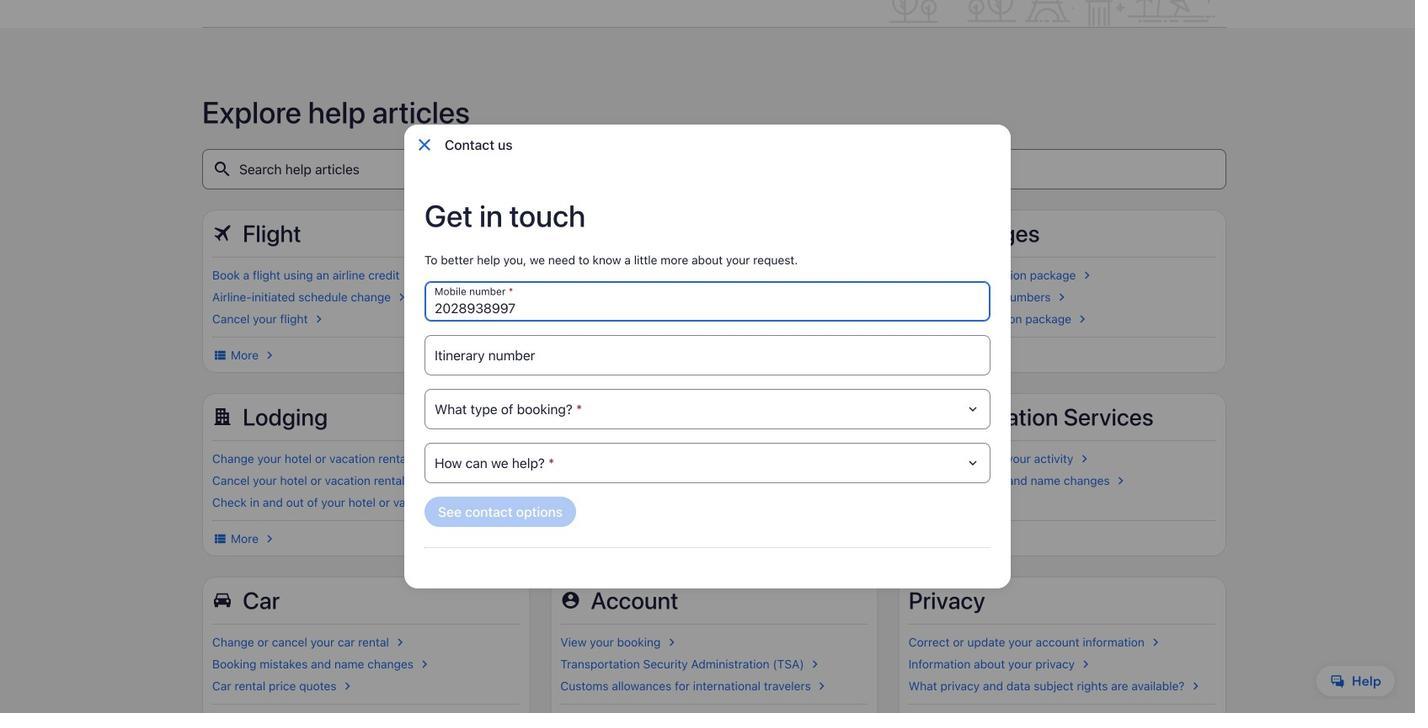 Task type: vqa. For each thing, say whether or not it's contained in the screenshot.
DOWNLOAD THE APP BUTTON image
no



Task type: locate. For each thing, give the bounding box(es) containing it.
see more cruise articles image
[[560, 532, 576, 547]]

None text field
[[425, 281, 991, 322], [425, 335, 991, 376], [425, 281, 991, 322], [425, 335, 991, 376]]

medium image
[[773, 268, 788, 283], [394, 290, 409, 305], [1054, 290, 1069, 305], [311, 312, 326, 327], [1075, 312, 1090, 327], [212, 348, 227, 363], [262, 348, 277, 363], [460, 451, 475, 467], [477, 495, 492, 510], [998, 495, 1014, 510], [212, 532, 227, 547], [392, 635, 408, 650], [664, 635, 679, 650], [417, 657, 432, 672], [807, 657, 823, 672], [340, 679, 355, 694], [1188, 679, 1203, 694]]

close contact us image
[[414, 135, 435, 155]]

medium image
[[403, 268, 418, 283], [1079, 268, 1094, 283], [725, 312, 740, 327], [1077, 451, 1092, 467], [455, 473, 470, 489], [765, 473, 780, 489], [1113, 473, 1128, 489], [262, 532, 277, 547], [1148, 635, 1163, 650], [1078, 657, 1093, 672], [814, 679, 829, 694]]



Task type: describe. For each thing, give the bounding box(es) containing it.
welcome banner image image
[[876, 0, 1226, 26]]

explore help articles region
[[202, 68, 1226, 713]]



